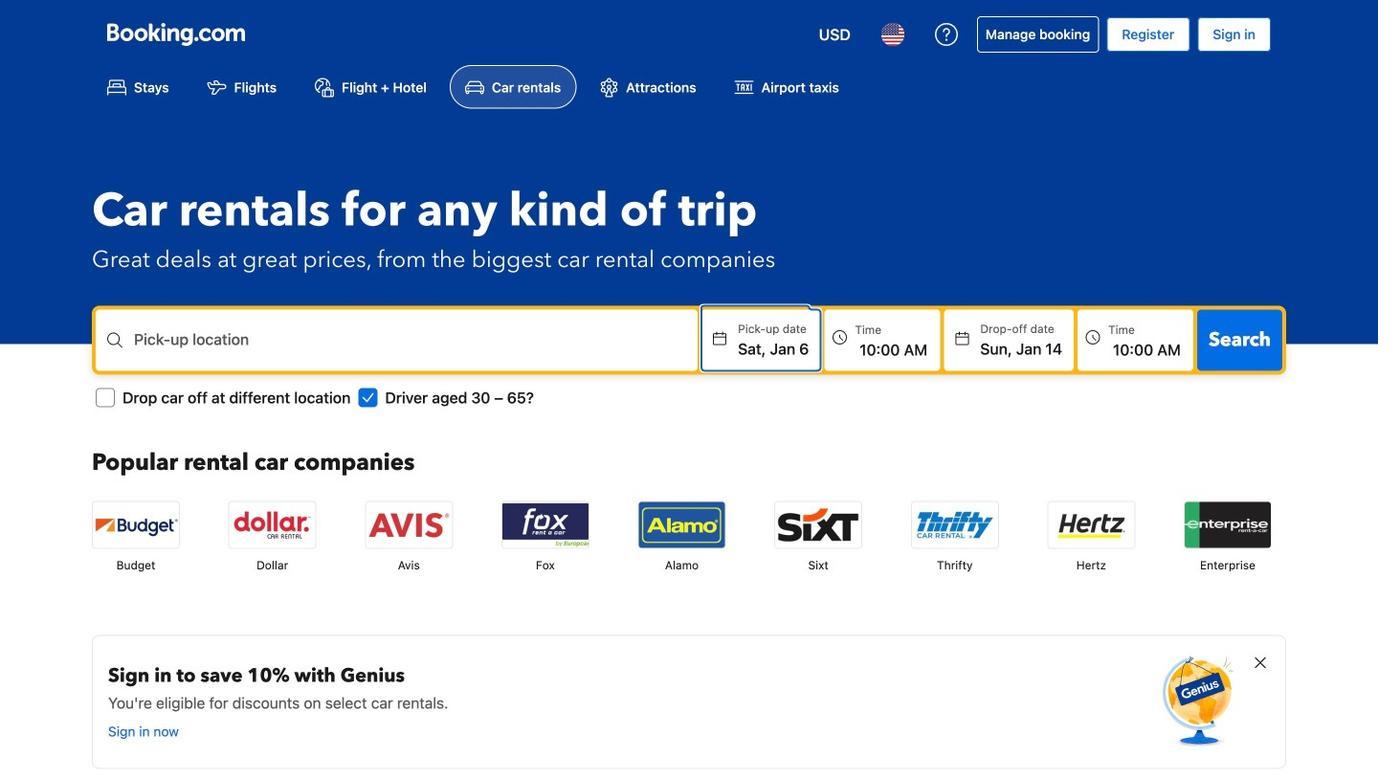 Task type: vqa. For each thing, say whether or not it's contained in the screenshot.
rightmost Very
no



Task type: locate. For each thing, give the bounding box(es) containing it.
alamo logo image
[[639, 502, 725, 548]]

fox logo image
[[503, 502, 589, 548]]

enterprise logo image
[[1185, 502, 1272, 548]]

Pick-up location field
[[134, 340, 698, 363]]

dollar logo image
[[229, 502, 316, 548]]

booking.com online hotel reservations image
[[107, 23, 245, 46]]



Task type: describe. For each thing, give the bounding box(es) containing it.
sixt logo image
[[776, 502, 862, 548]]

thrifty logo image
[[912, 502, 998, 548]]

budget logo image
[[93, 502, 179, 548]]

avis logo image
[[366, 502, 452, 548]]

hertz logo image
[[1049, 502, 1135, 548]]



